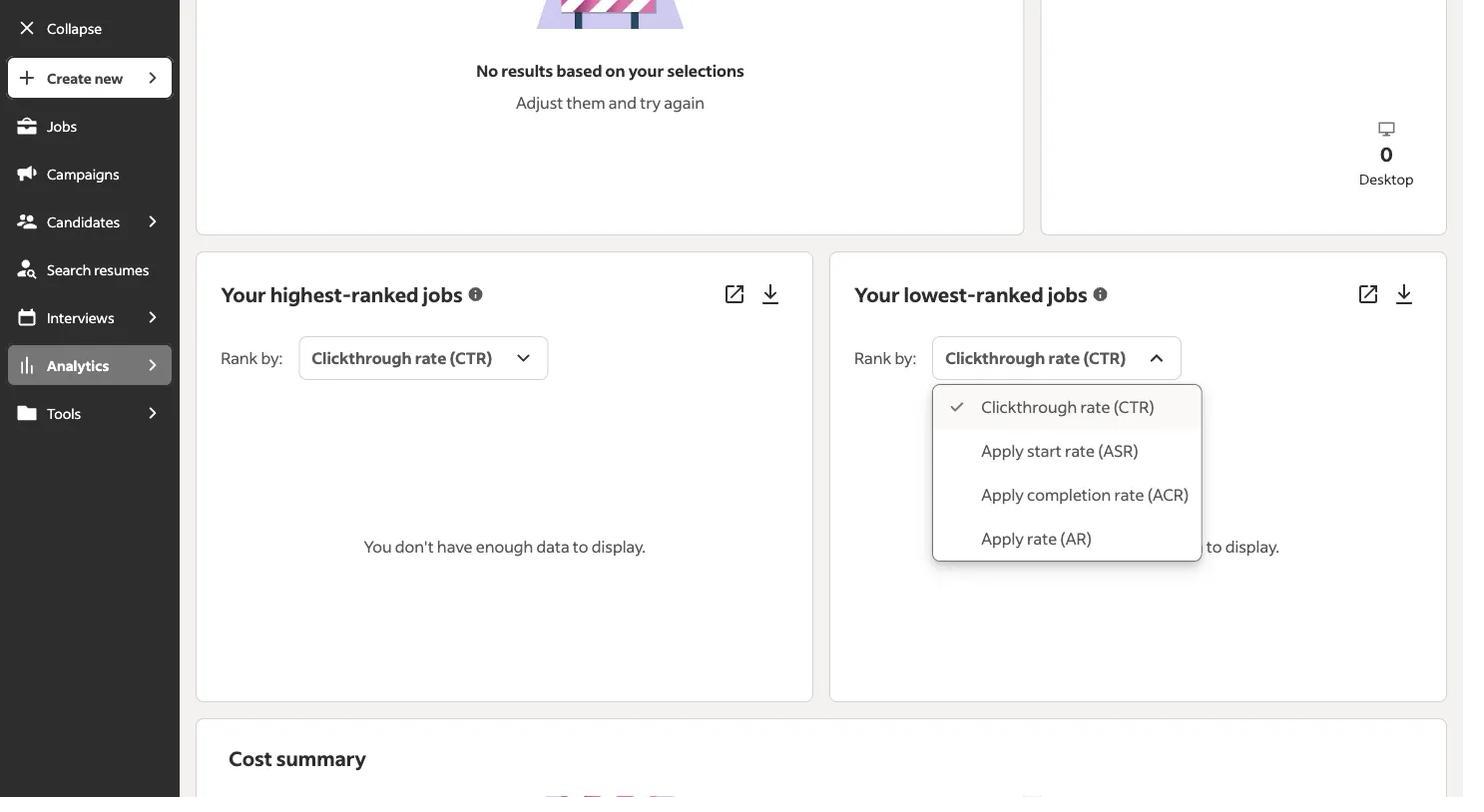 Task type: locate. For each thing, give the bounding box(es) containing it.
3 apply from the top
[[982, 529, 1024, 549]]

don't for your highest-ranked jobs
[[395, 537, 434, 557]]

you
[[364, 537, 392, 557], [998, 537, 1026, 557]]

by for lowest-
[[895, 348, 913, 369]]

region inside mobile vs desktop donut chart group
[[1102, 0, 1387, 166]]

jobs link
[[6, 104, 174, 148]]

search
[[47, 261, 91, 279]]

rank by :
[[221, 348, 283, 369], [855, 348, 917, 369]]

no results based on your selections
[[476, 61, 745, 81]]

apply
[[982, 441, 1024, 462], [982, 485, 1024, 505], [982, 529, 1024, 549]]

0 horizontal spatial rank
[[221, 348, 258, 369]]

1 horizontal spatial rank
[[855, 348, 892, 369]]

you don't have enough data to display.
[[364, 537, 646, 557], [998, 537, 1280, 557]]

1 horizontal spatial your
[[855, 282, 900, 308]]

ranked for lowest-
[[976, 282, 1044, 308]]

1 apply from the top
[[982, 441, 1024, 462]]

1 have from the left
[[437, 537, 473, 557]]

clickthrough rate (ctr) down your highest-ranked jobs
[[312, 348, 493, 369]]

again
[[664, 93, 705, 113]]

apply for apply completion rate (acr)
[[982, 485, 1024, 505]]

0 horizontal spatial you
[[364, 537, 392, 557]]

enough
[[476, 537, 534, 557], [1110, 537, 1168, 557]]

2 apply from the top
[[982, 485, 1024, 505]]

2 more info image from the left
[[1092, 286, 1110, 304]]

1 jobs from the left
[[423, 282, 463, 308]]

1 horizontal spatial you
[[998, 537, 1026, 557]]

clickthrough rate (ctr) inside option
[[982, 397, 1155, 418]]

rate
[[415, 348, 447, 369], [1049, 348, 1081, 369], [1081, 397, 1111, 418], [1065, 441, 1095, 462], [1115, 485, 1145, 505], [1028, 529, 1058, 549]]

0 horizontal spatial have
[[437, 537, 473, 557]]

0 horizontal spatial clickthrough rate (ctr) button
[[299, 337, 549, 381]]

enough for your highest-ranked jobs
[[476, 537, 534, 557]]

your
[[221, 282, 266, 308], [855, 282, 900, 308]]

1 horizontal spatial jobs
[[1048, 282, 1088, 308]]

1 to from the left
[[573, 537, 589, 557]]

create new link
[[6, 56, 132, 100]]

menu bar
[[0, 56, 180, 798]]

your highest-ranked jobs
[[221, 282, 463, 308]]

1 horizontal spatial more info image
[[1092, 286, 1110, 304]]

candidates link
[[6, 200, 132, 244]]

clickthrough rate (ctr) up clickthrough rate (ctr) option
[[946, 348, 1127, 369]]

clickthrough rate (ctr) button
[[299, 337, 549, 381], [933, 337, 1182, 381]]

search resumes link
[[6, 248, 174, 292]]

to
[[573, 537, 589, 557], [1207, 537, 1223, 557]]

apply rate (ar)
[[982, 529, 1092, 549]]

clickthrough rate (ctr) button for your highest-ranked jobs
[[299, 337, 549, 381]]

clickthrough rate (ctr) up apply start rate (asr)
[[982, 397, 1155, 418]]

0 horizontal spatial your
[[221, 282, 266, 308]]

2 jobs from the left
[[1048, 282, 1088, 308]]

1 horizontal spatial by
[[895, 348, 913, 369]]

to for your lowest-ranked jobs
[[1207, 537, 1223, 557]]

have for your lowest-ranked jobs
[[1071, 537, 1107, 557]]

clickthrough down your lowest-ranked jobs at the right
[[946, 348, 1046, 369]]

2 vertical spatial apply
[[982, 529, 1024, 549]]

rank by : down highest-
[[221, 348, 283, 369]]

interviews
[[47, 309, 114, 327]]

1 data from the left
[[537, 537, 570, 557]]

more info image
[[467, 286, 485, 304], [1092, 286, 1110, 304]]

1 horizontal spatial have
[[1071, 537, 1107, 557]]

(ctr) inside option
[[1114, 397, 1155, 418]]

clickthrough rate (ctr)
[[312, 348, 493, 369], [946, 348, 1127, 369], [982, 397, 1155, 418]]

1 horizontal spatial rank by :
[[855, 348, 917, 369]]

your left lowest-
[[855, 282, 900, 308]]

by down highest-
[[261, 348, 279, 369]]

0 horizontal spatial more info image
[[467, 286, 485, 304]]

clickthrough down your highest-ranked jobs
[[312, 348, 412, 369]]

2 : from the left
[[913, 348, 917, 369]]

(ctr) for your highest-ranked jobs
[[450, 348, 493, 369]]

completion
[[1028, 485, 1112, 505]]

apply for apply start rate (asr)
[[982, 441, 1024, 462]]

by
[[261, 348, 279, 369], [895, 348, 913, 369]]

2 enough from the left
[[1110, 537, 1168, 557]]

0 horizontal spatial jobs
[[423, 282, 463, 308]]

1 display. from the left
[[592, 537, 646, 557]]

0 horizontal spatial data
[[537, 537, 570, 557]]

by for highest-
[[261, 348, 279, 369]]

2 you don't have enough data to display. from the left
[[998, 537, 1280, 557]]

ranked
[[351, 282, 419, 308], [976, 282, 1044, 308]]

on
[[606, 61, 626, 81]]

2 rank by : from the left
[[855, 348, 917, 369]]

1 more info image from the left
[[467, 286, 485, 304]]

1 you from the left
[[364, 537, 392, 557]]

your for your lowest-ranked jobs
[[855, 282, 900, 308]]

enough for your lowest-ranked jobs
[[1110, 537, 1168, 557]]

: down lowest-
[[913, 348, 917, 369]]

(asr)
[[1099, 441, 1139, 462]]

no results available image
[[536, 0, 685, 29]]

2 clickthrough rate (ctr) button from the left
[[933, 337, 1182, 381]]

2 don't from the left
[[1029, 537, 1068, 557]]

1 horizontal spatial ranked
[[976, 282, 1044, 308]]

region
[[1102, 0, 1387, 166]]

0 horizontal spatial to
[[573, 537, 589, 557]]

don't
[[395, 537, 434, 557], [1029, 537, 1068, 557]]

your left highest-
[[221, 282, 266, 308]]

: down highest-
[[279, 348, 283, 369]]

jobs
[[423, 282, 463, 308], [1048, 282, 1088, 308]]

clickthrough up start
[[982, 397, 1078, 418]]

1 rank from the left
[[221, 348, 258, 369]]

create new
[[47, 69, 123, 87]]

0 vertical spatial apply
[[982, 441, 1024, 462]]

1 horizontal spatial to
[[1207, 537, 1223, 557]]

data
[[537, 537, 570, 557], [1171, 537, 1204, 557]]

them
[[567, 93, 606, 113]]

rank by : down lowest-
[[855, 348, 917, 369]]

1 you don't have enough data to display. from the left
[[364, 537, 646, 557]]

create
[[47, 69, 92, 87]]

apply left (ar)
[[982, 529, 1024, 549]]

1 clickthrough rate (ctr) button from the left
[[299, 337, 549, 381]]

0
[[1381, 140, 1394, 166]]

1 don't from the left
[[395, 537, 434, 557]]

your for your highest-ranked jobs
[[221, 282, 266, 308]]

0 desktop, 0 total group
[[1244, 118, 1464, 189]]

0 horizontal spatial don't
[[395, 537, 434, 557]]

summary
[[276, 746, 366, 772]]

list box
[[934, 386, 1202, 561]]

have
[[437, 537, 473, 557], [1071, 537, 1107, 557]]

1 horizontal spatial you don't have enough data to display.
[[998, 537, 1280, 557]]

2 your from the left
[[855, 282, 900, 308]]

1 by from the left
[[261, 348, 279, 369]]

1 rank by : from the left
[[221, 348, 283, 369]]

2 to from the left
[[1207, 537, 1223, 557]]

(ctr)
[[450, 348, 493, 369], [1084, 348, 1127, 369], [1114, 397, 1155, 418]]

cost
[[229, 746, 272, 772]]

results
[[502, 61, 553, 81]]

2 have from the left
[[1071, 537, 1107, 557]]

1 horizontal spatial :
[[913, 348, 917, 369]]

2 ranked from the left
[[976, 282, 1044, 308]]

1 horizontal spatial data
[[1171, 537, 1204, 557]]

you for lowest-
[[998, 537, 1026, 557]]

0 horizontal spatial display.
[[592, 537, 646, 557]]

1 ranked from the left
[[351, 282, 419, 308]]

display.
[[592, 537, 646, 557], [1226, 537, 1280, 557]]

campaigns link
[[6, 152, 174, 196]]

1 horizontal spatial don't
[[1029, 537, 1068, 557]]

rank
[[221, 348, 258, 369], [855, 348, 892, 369]]

1 horizontal spatial clickthrough rate (ctr) button
[[933, 337, 1182, 381]]

clickthrough
[[312, 348, 412, 369], [946, 348, 1046, 369], [982, 397, 1078, 418]]

more info image for your lowest-ranked jobs
[[1092, 286, 1110, 304]]

clickthrough rate (ctr) for lowest-
[[946, 348, 1127, 369]]

you don't have enough data to display. for your lowest-ranked jobs
[[998, 537, 1280, 557]]

2 display. from the left
[[1226, 537, 1280, 557]]

2 you from the left
[[998, 537, 1026, 557]]

1 enough from the left
[[476, 537, 534, 557]]

clickthrough for highest-
[[312, 348, 412, 369]]

you for highest-
[[364, 537, 392, 557]]

0 horizontal spatial ranked
[[351, 282, 419, 308]]

apply start rate (asr)
[[982, 441, 1139, 462]]

1 horizontal spatial display.
[[1226, 537, 1280, 557]]

search resumes
[[47, 261, 149, 279]]

apply left start
[[982, 441, 1024, 462]]

1 your from the left
[[221, 282, 266, 308]]

2 rank from the left
[[855, 348, 892, 369]]

:
[[279, 348, 283, 369], [913, 348, 917, 369]]

2 by from the left
[[895, 348, 913, 369]]

2 data from the left
[[1171, 537, 1204, 557]]

0 horizontal spatial rank by :
[[221, 348, 283, 369]]

rank by : for lowest-
[[855, 348, 917, 369]]

0 horizontal spatial :
[[279, 348, 283, 369]]

apply up apply rate (ar)
[[982, 485, 1024, 505]]

1 vertical spatial apply
[[982, 485, 1024, 505]]

by down lowest-
[[895, 348, 913, 369]]

0 horizontal spatial by
[[261, 348, 279, 369]]

tools link
[[6, 391, 132, 435]]

analytics
[[47, 356, 109, 374]]

0 horizontal spatial you don't have enough data to display.
[[364, 537, 646, 557]]

rate inside option
[[1081, 397, 1111, 418]]

1 : from the left
[[279, 348, 283, 369]]

resumes
[[94, 261, 149, 279]]

1 horizontal spatial enough
[[1110, 537, 1168, 557]]

0 desktop
[[1360, 140, 1414, 188]]

desktop
[[1360, 170, 1414, 188]]

0 horizontal spatial enough
[[476, 537, 534, 557]]



Task type: describe. For each thing, give the bounding box(es) containing it.
tools
[[47, 404, 81, 422]]

clickthrough rate (ctr) button for your lowest-ranked jobs
[[933, 337, 1182, 381]]

clickthrough rate (ctr) option
[[934, 386, 1202, 430]]

display. for your lowest-ranked jobs
[[1226, 537, 1280, 557]]

collapse button
[[6, 6, 174, 50]]

clickthrough rate (ctr) for highest-
[[312, 348, 493, 369]]

(ar)
[[1061, 529, 1092, 549]]

(ctr) for your lowest-ranked jobs
[[1084, 348, 1127, 369]]

display. for your highest-ranked jobs
[[592, 537, 646, 557]]

have for your highest-ranked jobs
[[437, 537, 473, 557]]

mobile vs desktop donut chart group
[[1102, 0, 1464, 211]]

interviews link
[[6, 296, 132, 339]]

jobs for your highest-ranked jobs
[[423, 282, 463, 308]]

view detailed report image
[[1357, 283, 1381, 307]]

adjust
[[516, 93, 563, 113]]

adjust them and try again
[[516, 93, 705, 113]]

rank for your highest-ranked jobs
[[221, 348, 258, 369]]

jobs for your lowest-ranked jobs
[[1048, 282, 1088, 308]]

campaigns
[[47, 165, 120, 183]]

you don't have enough data to display. for your highest-ranked jobs
[[364, 537, 646, 557]]

export as csv image
[[1393, 283, 1417, 307]]

rank for your lowest-ranked jobs
[[855, 348, 892, 369]]

export as csv image
[[759, 283, 783, 307]]

don't for your lowest-ranked jobs
[[1029, 537, 1068, 557]]

and
[[609, 93, 637, 113]]

clickthrough for lowest-
[[946, 348, 1046, 369]]

rank by : for highest-
[[221, 348, 283, 369]]

to for your highest-ranked jobs
[[573, 537, 589, 557]]

menu bar containing create new
[[0, 56, 180, 798]]

based
[[557, 61, 602, 81]]

: for lowest-
[[913, 348, 917, 369]]

start
[[1028, 441, 1062, 462]]

candidates
[[47, 213, 120, 231]]

analytics link
[[6, 343, 132, 387]]

(acr)
[[1148, 485, 1190, 505]]

collapse
[[47, 19, 102, 37]]

selections
[[668, 61, 745, 81]]

new
[[94, 69, 123, 87]]

cost summary
[[229, 746, 366, 772]]

clickthrough inside option
[[982, 397, 1078, 418]]

try
[[640, 93, 661, 113]]

data for your highest-ranked jobs
[[537, 537, 570, 557]]

data for your lowest-ranked jobs
[[1171, 537, 1204, 557]]

your
[[629, 61, 664, 81]]

ranked for highest-
[[351, 282, 419, 308]]

apply for apply rate (ar)
[[982, 529, 1024, 549]]

apply completion rate (acr)
[[982, 485, 1190, 505]]

view detailed report image
[[723, 283, 747, 307]]

your lowest-ranked jobs
[[855, 282, 1088, 308]]

: for highest-
[[279, 348, 283, 369]]

more info image for your highest-ranked jobs
[[467, 286, 485, 304]]

list box containing clickthrough rate (ctr)
[[934, 386, 1202, 561]]

highest-
[[270, 282, 351, 308]]

lowest-
[[904, 282, 977, 308]]

jobs
[[47, 117, 77, 135]]

no
[[476, 61, 498, 81]]



Task type: vqa. For each thing, say whether or not it's contained in the screenshot.
2nd to from the left
yes



